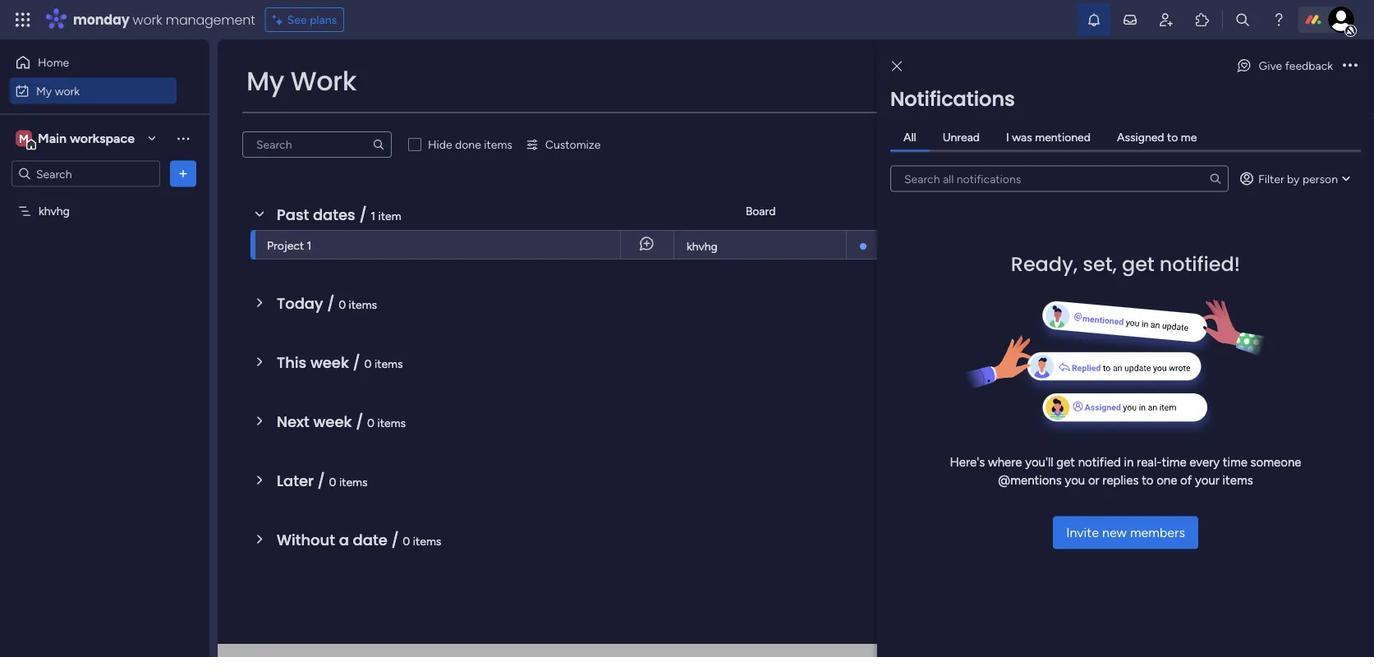 Task type: locate. For each thing, give the bounding box(es) containing it.
0 right today
[[339, 297, 346, 311]]

dialog
[[878, 39, 1375, 657]]

1 vertical spatial column
[[1113, 316, 1153, 330]]

1 horizontal spatial work
[[133, 10, 162, 29]]

0 horizontal spatial this
[[277, 352, 307, 373]]

option
[[0, 196, 210, 200]]

1 horizontal spatial my
[[246, 63, 284, 99]]

1 vertical spatial week
[[313, 411, 352, 432]]

my for my work
[[36, 84, 52, 98]]

work down home
[[55, 84, 80, 98]]

column right date
[[1100, 275, 1140, 289]]

give
[[1259, 59, 1283, 73]]

1 horizontal spatial time
[[1223, 455, 1248, 470]]

0 horizontal spatial get
[[1057, 455, 1075, 470]]

plans
[[310, 13, 337, 27]]

items inside "without a date / 0 items"
[[413, 534, 442, 548]]

to right the like
[[1323, 118, 1334, 132]]

week down the today / 0 items
[[310, 352, 349, 373]]

1
[[371, 209, 376, 223], [307, 238, 312, 252]]

week for this
[[310, 352, 349, 373]]

items right the done
[[484, 138, 513, 152]]

to left me
[[1168, 130, 1179, 144]]

0 vertical spatial 1
[[371, 209, 376, 223]]

0 right later
[[329, 475, 336, 489]]

boards,
[[1126, 118, 1163, 132]]

this up next
[[277, 352, 307, 373]]

0 horizontal spatial my
[[36, 84, 52, 98]]

home
[[38, 55, 69, 69]]

items down "this week / 0 items"
[[378, 416, 406, 430]]

0 vertical spatial column
[[1100, 275, 1140, 289]]

1 right project
[[307, 238, 312, 252]]

members
[[1131, 525, 1186, 541]]

2 time from the left
[[1223, 455, 1248, 470]]

date
[[353, 530, 388, 551]]

1 horizontal spatial this
[[879, 240, 898, 253]]

like
[[1303, 118, 1320, 132]]

week right next
[[313, 411, 352, 432]]

get
[[1122, 250, 1155, 278], [1057, 455, 1075, 470]]

workspace selection element
[[16, 129, 137, 150]]

filter by person button
[[1233, 166, 1361, 192]]

customize
[[545, 138, 601, 152]]

1 vertical spatial this
[[277, 352, 307, 373]]

invite
[[1067, 525, 1099, 541]]

main content
[[218, 39, 1375, 657]]

work inside button
[[55, 84, 80, 98]]

was
[[1013, 130, 1033, 144]]

1 vertical spatial 1
[[307, 238, 312, 252]]

next
[[277, 411, 310, 432]]

0 vertical spatial week
[[310, 352, 349, 373]]

0 right date in the bottom of the page
[[403, 534, 410, 548]]

date column
[[1073, 275, 1140, 289]]

this left month
[[879, 240, 898, 253]]

item
[[378, 209, 401, 223]]

you
[[1065, 473, 1086, 488]]

priority column
[[1073, 316, 1153, 330]]

i
[[1007, 130, 1010, 144]]

invite new members
[[1067, 525, 1186, 541]]

you'll
[[1026, 455, 1054, 470]]

date
[[1073, 275, 1097, 289]]

set,
[[1083, 250, 1117, 278]]

gary orlando image
[[1329, 7, 1355, 33]]

options image
[[1343, 60, 1358, 72], [175, 166, 191, 182]]

see plans
[[287, 13, 337, 27]]

search image
[[372, 138, 385, 151]]

this for month
[[879, 240, 898, 253]]

khvhg list box
[[0, 194, 210, 447]]

assigned to me
[[1117, 130, 1197, 144]]

new
[[1103, 525, 1127, 541]]

choose the boards, columns and people you'd like to see
[[1063, 118, 1355, 132]]

1 horizontal spatial options image
[[1343, 60, 1358, 72]]

1 vertical spatial get
[[1057, 455, 1075, 470]]

items right your at the bottom of page
[[1223, 473, 1254, 488]]

0 down "this week / 0 items"
[[367, 416, 375, 430]]

items inside the today / 0 items
[[349, 297, 377, 311]]

0 horizontal spatial work
[[55, 84, 80, 98]]

work right monday
[[133, 10, 162, 29]]

1 horizontal spatial get
[[1122, 250, 1155, 278]]

items inside "later / 0 items"
[[339, 475, 368, 489]]

0 vertical spatial options image
[[1343, 60, 1358, 72]]

None search field
[[891, 166, 1229, 192]]

1 vertical spatial options image
[[175, 166, 191, 182]]

or
[[1089, 473, 1100, 488]]

Search in workspace field
[[35, 164, 137, 183]]

your
[[1196, 473, 1220, 488]]

workspace
[[70, 131, 135, 146]]

filter
[[1259, 172, 1285, 186]]

items up "this week / 0 items"
[[349, 297, 377, 311]]

0 vertical spatial this
[[879, 240, 898, 253]]

notifications
[[891, 85, 1015, 113]]

/ up next week / 0 items
[[353, 352, 361, 373]]

my
[[246, 63, 284, 99], [36, 84, 52, 98]]

work
[[291, 63, 357, 99]]

project 1
[[267, 238, 312, 252]]

khvhg inside khvhg link
[[687, 240, 718, 253]]

1 horizontal spatial khvhg
[[687, 240, 718, 253]]

to down real-
[[1142, 473, 1154, 488]]

work
[[133, 10, 162, 29], [55, 84, 80, 98]]

my left work
[[246, 63, 284, 99]]

invite members image
[[1159, 12, 1175, 28]]

time up one
[[1162, 455, 1187, 470]]

apps image
[[1195, 12, 1211, 28]]

options image right feedback
[[1343, 60, 1358, 72]]

workspace options image
[[175, 130, 191, 146]]

in
[[1124, 455, 1134, 470]]

to
[[1323, 118, 1334, 132], [1168, 130, 1179, 144], [1142, 473, 1154, 488]]

items
[[484, 138, 513, 152], [349, 297, 377, 311], [375, 357, 403, 371], [378, 416, 406, 430], [1223, 473, 1254, 488], [339, 475, 368, 489], [413, 534, 442, 548]]

khvhg inside khvhg list box
[[39, 204, 70, 218]]

customize button
[[519, 131, 607, 158]]

work for monday
[[133, 10, 162, 29]]

items right later
[[339, 475, 368, 489]]

/ right later
[[318, 470, 325, 491]]

dialog containing notifications
[[878, 39, 1375, 657]]

my for my work
[[246, 63, 284, 99]]

0 horizontal spatial khvhg
[[39, 204, 70, 218]]

main content containing past dates /
[[218, 39, 1375, 657]]

help image
[[1271, 12, 1288, 28]]

next week / 0 items
[[277, 411, 406, 432]]

today / 0 items
[[277, 293, 377, 314]]

by
[[1288, 172, 1300, 186]]

options image down "workspace options" icon at the left
[[175, 166, 191, 182]]

0
[[339, 297, 346, 311], [364, 357, 372, 371], [367, 416, 375, 430], [329, 475, 336, 489], [403, 534, 410, 548]]

my inside my work button
[[36, 84, 52, 98]]

15,
[[1143, 238, 1156, 251]]

2 horizontal spatial to
[[1323, 118, 1334, 132]]

Search all notifications search field
[[891, 166, 1229, 192]]

0 vertical spatial khvhg
[[39, 204, 70, 218]]

khvhg
[[39, 204, 70, 218], [687, 240, 718, 253]]

0 vertical spatial work
[[133, 10, 162, 29]]

month
[[901, 240, 932, 253]]

items up next week / 0 items
[[375, 357, 403, 371]]

board
[[746, 204, 776, 218]]

column for date column
[[1100, 275, 1140, 289]]

today
[[277, 293, 323, 314]]

0 horizontal spatial to
[[1142, 473, 1154, 488]]

/ left the item
[[359, 204, 367, 225]]

column right priority
[[1113, 316, 1153, 330]]

see
[[1337, 118, 1355, 132]]

0 up next week / 0 items
[[364, 357, 372, 371]]

replies
[[1103, 473, 1139, 488]]

0 horizontal spatial time
[[1162, 455, 1187, 470]]

/
[[359, 204, 367, 225], [327, 293, 335, 314], [353, 352, 361, 373], [356, 411, 364, 432], [318, 470, 325, 491], [391, 530, 399, 551]]

week
[[310, 352, 349, 373], [313, 411, 352, 432]]

give feedback button
[[1230, 53, 1340, 79]]

of
[[1181, 473, 1192, 488]]

select product image
[[15, 12, 31, 28]]

None search field
[[242, 131, 392, 158]]

items inside next week / 0 items
[[378, 416, 406, 430]]

1 vertical spatial khvhg
[[687, 240, 718, 253]]

invite new members button
[[1053, 516, 1199, 549]]

work for my
[[55, 84, 80, 98]]

unread
[[943, 130, 980, 144]]

1 vertical spatial work
[[55, 84, 80, 98]]

my down home
[[36, 84, 52, 98]]

1 horizontal spatial 1
[[371, 209, 376, 223]]

without a date / 0 items
[[277, 530, 442, 551]]

09:00
[[1159, 238, 1188, 251]]

0 horizontal spatial 1
[[307, 238, 312, 252]]

notifications image
[[1086, 12, 1103, 28]]

0 inside "later / 0 items"
[[329, 475, 336, 489]]

without
[[277, 530, 335, 551]]

items right date in the bottom of the page
[[413, 534, 442, 548]]

column
[[1100, 275, 1140, 289], [1113, 316, 1153, 330]]

time right "every" at the right of the page
[[1223, 455, 1248, 470]]

1 left the item
[[371, 209, 376, 223]]



Task type: vqa. For each thing, say whether or not it's contained in the screenshot.
"Date Column"
yes



Task type: describe. For each thing, give the bounding box(es) containing it.
my work
[[36, 84, 80, 98]]

main
[[38, 131, 67, 146]]

home button
[[10, 49, 177, 76]]

done
[[455, 138, 481, 152]]

to inside here's where you'll get notified in real-time every time someone @mentions you or replies to one of your items
[[1142, 473, 1154, 488]]

am
[[1191, 238, 1207, 251]]

1 inside 'past dates / 1 item'
[[371, 209, 376, 223]]

get inside here's where you'll get notified in real-time every time someone @mentions you or replies to one of your items
[[1057, 455, 1075, 470]]

items inside "this week / 0 items"
[[375, 357, 403, 371]]

someone
[[1251, 455, 1302, 470]]

past
[[277, 204, 309, 225]]

main workspace
[[38, 131, 135, 146]]

and
[[1213, 118, 1232, 132]]

filter by person
[[1259, 172, 1338, 186]]

search everything image
[[1235, 12, 1251, 28]]

one
[[1157, 473, 1178, 488]]

nov
[[1121, 238, 1141, 251]]

ready, set, get notified!
[[1011, 250, 1241, 278]]

here's
[[950, 455, 985, 470]]

assigned
[[1117, 130, 1165, 144]]

week for next
[[313, 411, 352, 432]]

here's where you'll get notified in real-time every time someone @mentions you or replies to one of your items
[[950, 455, 1302, 488]]

feedback
[[1286, 59, 1334, 73]]

0 inside "without a date / 0 items"
[[403, 534, 410, 548]]

this for week
[[277, 352, 307, 373]]

Filter dashboard by text search field
[[242, 131, 392, 158]]

monday work management
[[73, 10, 255, 29]]

give feedback
[[1259, 59, 1334, 73]]

notified!
[[1160, 250, 1241, 278]]

this week / 0 items
[[277, 352, 403, 373]]

see plans button
[[265, 7, 344, 32]]

past dates / 1 item
[[277, 204, 401, 225]]

later
[[277, 470, 314, 491]]

to inside main content
[[1323, 118, 1334, 132]]

a
[[339, 530, 349, 551]]

0 horizontal spatial options image
[[175, 166, 191, 182]]

/ down "this week / 0 items"
[[356, 411, 364, 432]]

see
[[287, 13, 307, 27]]

hide done items
[[428, 138, 513, 152]]

notified
[[1079, 455, 1121, 470]]

0 inside next week / 0 items
[[367, 416, 375, 430]]

0 inside the today / 0 items
[[339, 297, 346, 311]]

dates
[[313, 204, 356, 225]]

items inside here's where you'll get notified in real-time every time someone @mentions you or replies to one of your items
[[1223, 473, 1254, 488]]

person
[[1303, 172, 1338, 186]]

0 inside "this week / 0 items"
[[364, 357, 372, 371]]

management
[[166, 10, 255, 29]]

hide
[[428, 138, 452, 152]]

my work button
[[10, 78, 177, 104]]

me
[[1181, 130, 1197, 144]]

the
[[1106, 118, 1123, 132]]

where
[[988, 455, 1023, 470]]

column for priority column
[[1113, 316, 1153, 330]]

mentioned
[[1035, 130, 1091, 144]]

every
[[1190, 455, 1220, 470]]

/ right date in the bottom of the page
[[391, 530, 399, 551]]

priority
[[1073, 316, 1110, 330]]

m
[[19, 131, 29, 145]]

this month
[[879, 240, 932, 253]]

/ right today
[[327, 293, 335, 314]]

you'd
[[1273, 118, 1300, 132]]

later / 0 items
[[277, 470, 368, 491]]

all
[[904, 130, 917, 144]]

people
[[1234, 118, 1270, 132]]

0 vertical spatial get
[[1122, 250, 1155, 278]]

choose
[[1063, 118, 1103, 132]]

real-
[[1137, 455, 1162, 470]]

project
[[267, 238, 304, 252]]

ready,
[[1011, 250, 1078, 278]]

inbox image
[[1122, 12, 1139, 28]]

1 time from the left
[[1162, 455, 1187, 470]]

search image
[[1210, 172, 1223, 185]]

v2 overdue deadline image
[[1099, 237, 1113, 253]]

columns
[[1166, 118, 1210, 132]]

1 horizontal spatial to
[[1168, 130, 1179, 144]]

nov 15, 09:00 am
[[1121, 238, 1207, 251]]

workspace image
[[16, 129, 32, 147]]

khvhg link
[[684, 231, 836, 260]]

i was mentioned
[[1007, 130, 1091, 144]]

monday
[[73, 10, 129, 29]]

@mentions
[[999, 473, 1062, 488]]

my work
[[246, 63, 357, 99]]



